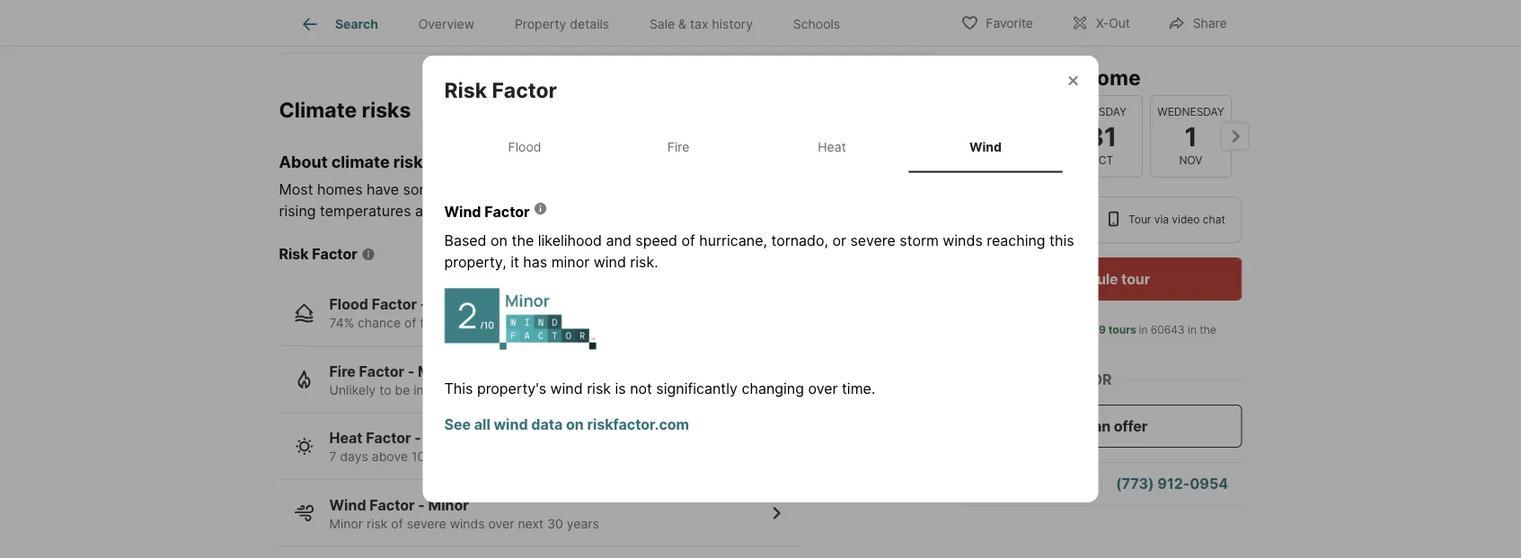 Task type: locate. For each thing, give the bounding box(es) containing it.
next inside the fire factor - minimal unlikely to be in a wildfire in next 30 years
[[499, 383, 525, 399]]

0 vertical spatial next
[[486, 316, 512, 332]]

severe inside based on the likelihood and speed of hurricane, tornado, or severe storm winds reaching this property, it has minor wind risk.
[[851, 232, 896, 250]]

- inside flood factor - major 74% chance of flooding in next 30 years
[[420, 297, 427, 314]]

heat inside heat factor - moderate 7 days above 101° expected this year, 15 days in 30 years
[[329, 431, 363, 448]]

on down levels.
[[491, 232, 508, 250]]

- up 101°
[[415, 431, 421, 448]]

-
[[420, 297, 427, 314], [408, 364, 414, 381], [415, 431, 421, 448], [418, 498, 425, 515]]

0 horizontal spatial wind
[[494, 416, 528, 434]]

1 vertical spatial fire
[[329, 364, 356, 381]]

sale & tax history
[[650, 16, 753, 32]]

history
[[712, 16, 753, 32]]

reaching
[[987, 232, 1046, 250]]

this left year, on the left
[[500, 450, 521, 466]]

0 horizontal spatial winds
[[450, 517, 485, 533]]

and down some
[[415, 203, 441, 221]]

winds down expected on the bottom of the page
[[450, 517, 485, 533]]

2 horizontal spatial risk
[[587, 380, 611, 398]]

1 oct from the left
[[1001, 154, 1024, 167]]

this inside heat factor - moderate 7 days above 101° expected this year, 15 days in 30 years
[[500, 450, 521, 466]]

1 vertical spatial wind
[[444, 204, 481, 221]]

to right unlikely
[[379, 383, 391, 399]]

1 vertical spatial next
[[499, 383, 525, 399]]

- inside the fire factor - minimal unlikely to be in a wildfire in next 30 years
[[408, 364, 414, 381]]

2 vertical spatial next
[[518, 517, 544, 533]]

the
[[512, 232, 534, 250], [1200, 324, 1217, 337]]

this
[[1041, 65, 1079, 90], [1050, 232, 1075, 250], [500, 450, 521, 466]]

- for moderate
[[415, 431, 421, 448]]

1 vertical spatial risk
[[279, 246, 309, 264]]

0 horizontal spatial to
[[379, 383, 391, 399]]

natural
[[490, 182, 537, 199]]

heat up 7
[[329, 431, 363, 448]]

climate up homes
[[331, 152, 390, 172]]

0 horizontal spatial fire
[[329, 364, 356, 381]]

the inside in the last 30 days
[[1200, 324, 1217, 337]]

- for major
[[420, 297, 427, 314]]

share button
[[1153, 4, 1242, 41]]

tuesday 31 oct
[[1077, 105, 1126, 167]]

years down has
[[535, 316, 567, 332]]

and inside based on the likelihood and speed of hurricane, tornado, or severe storm winds reaching this property, it has minor wind risk.
[[606, 232, 632, 250]]

flood for flood factor - major 74% chance of flooding in next 30 years
[[329, 297, 368, 314]]

1 vertical spatial minor
[[329, 517, 363, 533]]

climate
[[279, 97, 357, 123]]

0 vertical spatial heat
[[818, 139, 846, 155]]

factor inside the fire factor - minimal unlikely to be in a wildfire in next 30 years
[[359, 364, 404, 381]]

wednesday 1 nov
[[1157, 105, 1224, 167]]

0 horizontal spatial severe
[[407, 517, 446, 533]]

be inside the fire factor - minimal unlikely to be in a wildfire in next 30 years
[[395, 383, 410, 399]]

storm
[[900, 232, 939, 250]]

1 horizontal spatial risk
[[444, 77, 487, 103]]

option
[[961, 197, 1092, 244]]

1 vertical spatial to
[[379, 383, 391, 399]]

wind inside tab
[[970, 139, 1002, 155]]

over down expected on the bottom of the page
[[488, 517, 514, 533]]

1 horizontal spatial climate
[[782, 182, 831, 199]]

the right 60643
[[1200, 324, 1217, 337]]

1 vertical spatial wind
[[550, 380, 583, 398]]

favorite
[[986, 16, 1033, 31]]

0 horizontal spatial on
[[491, 232, 508, 250]]

0 vertical spatial winds
[[943, 232, 983, 250]]

fire for fire factor - minimal unlikely to be in a wildfire in next 30 years
[[329, 364, 356, 381]]

years inside wind factor - minor minor risk of severe winds over next 30 years
[[567, 517, 599, 533]]

risk down overview tab
[[444, 77, 487, 103]]

heat tab
[[755, 125, 909, 170]]

climate right by
[[782, 182, 831, 199]]

data
[[531, 416, 563, 434]]

share
[[1193, 16, 1227, 31]]

over inside risk factor dialog
[[808, 380, 838, 398]]

15
[[557, 450, 570, 466]]

fire up may
[[667, 139, 690, 155]]

2 vertical spatial wind
[[329, 498, 366, 515]]

1 horizontal spatial winds
[[943, 232, 983, 250]]

tour
[[994, 65, 1036, 90], [1122, 270, 1150, 288]]

homes
[[317, 182, 363, 199]]

flood inside tab
[[508, 139, 541, 155]]

schools
[[793, 16, 840, 32]]

a
[[428, 383, 435, 399]]

risks up about climate risks
[[362, 97, 411, 123]]

fire for fire
[[667, 139, 690, 155]]

- left minimal
[[408, 364, 414, 381]]

risk
[[444, 77, 487, 103], [279, 246, 309, 264]]

0 vertical spatial risk factor
[[444, 77, 557, 103]]

search link
[[299, 13, 378, 35]]

factor down natural
[[485, 204, 530, 221]]

wind up the "based"
[[444, 204, 481, 221]]

0 vertical spatial tab list
[[279, 0, 875, 46]]

wind for wind factor - minor minor risk of severe winds over next 30 years
[[329, 498, 366, 515]]

and up "risk."
[[606, 232, 632, 250]]

in inside flood factor - major 74% chance of flooding in next 30 years
[[472, 316, 482, 332]]

next right wildfire
[[499, 383, 525, 399]]

of up wind factor
[[472, 182, 486, 199]]

flood
[[508, 139, 541, 155], [329, 297, 368, 314]]

in inside in the last 30 days
[[1188, 324, 1197, 337]]

0 vertical spatial flood
[[508, 139, 541, 155]]

1 horizontal spatial severe
[[851, 232, 896, 250]]

1 vertical spatial risk factor
[[279, 246, 357, 264]]

next down year, on the left
[[518, 517, 544, 533]]

tour
[[1129, 213, 1151, 226]]

0 vertical spatial minor
[[428, 498, 469, 515]]

0 horizontal spatial risk
[[367, 517, 388, 533]]

and left may
[[611, 182, 637, 199]]

in right flooding at bottom
[[472, 316, 482, 332]]

of for flood factor - major 74% chance of flooding in next 30 years
[[404, 316, 416, 332]]

30 inside flood factor - major 74% chance of flooding in next 30 years
[[515, 316, 531, 332]]

heat for heat factor - moderate 7 days above 101° expected this year, 15 days in 30 years
[[329, 431, 363, 448]]

- inside heat factor - moderate 7 days above 101° expected this year, 15 days in 30 years
[[415, 431, 421, 448]]

factor inside wind factor - minor minor risk of severe winds over next 30 years
[[370, 498, 415, 515]]

0 vertical spatial climate
[[331, 152, 390, 172]]

days right last
[[1040, 340, 1064, 353]]

0 vertical spatial risks
[[362, 97, 411, 123]]

1
[[1184, 121, 1197, 152]]

1 vertical spatial over
[[488, 517, 514, 533]]

- inside wind factor - minor minor risk of severe winds over next 30 years
[[418, 498, 425, 515]]

years down riskfactor.com
[[639, 450, 671, 466]]

1 horizontal spatial the
[[1200, 324, 1217, 337]]

2 vertical spatial risk
[[367, 517, 388, 533]]

1 horizontal spatial risk factor
[[444, 77, 557, 103]]

fire inside 'fire' tab
[[667, 139, 690, 155]]

1 vertical spatial heat
[[329, 431, 363, 448]]

out
[[1109, 16, 1130, 31]]

overview tab
[[398, 3, 495, 46]]

tab list
[[279, 0, 875, 46], [444, 121, 1077, 173]]

has
[[523, 254, 547, 272]]

fire inside the fire factor - minimal unlikely to be in a wildfire in next 30 years
[[329, 364, 356, 381]]

1 horizontal spatial minor
[[428, 498, 469, 515]]

flood up natural
[[508, 139, 541, 155]]

oct inside tuesday 31 oct
[[1090, 154, 1113, 167]]

to inside most homes have some risk of natural disasters, and may be impacted by climate change due to rising temperatures and sea levels.
[[919, 182, 933, 199]]

wind inside wind factor - minor minor risk of severe winds over next 30 years
[[329, 498, 366, 515]]

wind for data
[[494, 416, 528, 434]]

oct down 31
[[1090, 154, 1113, 167]]

1 horizontal spatial tour
[[1122, 270, 1150, 288]]

0 horizontal spatial tour
[[994, 65, 1036, 90]]

19 tours in 60643
[[1094, 324, 1185, 337]]

be
[[673, 182, 690, 199], [395, 383, 410, 399]]

0 vertical spatial over
[[808, 380, 838, 398]]

in the last 30 days
[[1002, 324, 1220, 353]]

1 vertical spatial the
[[1200, 324, 1217, 337]]

0 horizontal spatial the
[[512, 232, 534, 250]]

1 horizontal spatial over
[[808, 380, 838, 398]]

0 vertical spatial severe
[[851, 232, 896, 250]]

wind down go
[[970, 139, 1002, 155]]

1 vertical spatial severe
[[407, 517, 446, 533]]

1 horizontal spatial fire
[[667, 139, 690, 155]]

1 horizontal spatial to
[[919, 182, 933, 199]]

factor
[[492, 77, 557, 103], [485, 204, 530, 221], [312, 246, 357, 264], [372, 297, 417, 314], [359, 364, 404, 381], [366, 431, 411, 448], [370, 498, 415, 515]]

of right speed at top
[[682, 232, 695, 250]]

this left home
[[1041, 65, 1079, 90]]

disasters,
[[541, 182, 607, 199]]

is
[[615, 380, 626, 398]]

x-out button
[[1056, 4, 1146, 41]]

next right flooding at bottom
[[486, 316, 512, 332]]

0 vertical spatial fire
[[667, 139, 690, 155]]

- left major
[[420, 297, 427, 314]]

0 vertical spatial the
[[512, 232, 534, 250]]

factor up flood tab
[[492, 77, 557, 103]]

days right 15
[[574, 450, 602, 466]]

this up "schedule"
[[1050, 232, 1075, 250]]

winds right the storm
[[943, 232, 983, 250]]

not
[[630, 380, 652, 398]]

by
[[762, 182, 778, 199]]

in down riskfactor.com
[[606, 450, 616, 466]]

this inside based on the likelihood and speed of hurricane, tornado, or severe storm winds reaching this property, it has minor wind risk.
[[1050, 232, 1075, 250]]

years down 15
[[567, 517, 599, 533]]

30 down riskfactor.com
[[620, 450, 636, 466]]

days right 7
[[340, 450, 368, 466]]

2 horizontal spatial days
[[1040, 340, 1064, 353]]

wind for wind
[[970, 139, 1002, 155]]

30 down it
[[515, 316, 531, 332]]

this property's wind risk is not significantly changing over time.
[[444, 380, 876, 398]]

2 horizontal spatial wind
[[970, 139, 1002, 155]]

tour right "schedule"
[[1122, 270, 1150, 288]]

risk factor
[[444, 77, 557, 103], [279, 246, 357, 264]]

30 inside heat factor - moderate 7 days above 101° expected this year, 15 days in 30 years
[[620, 450, 636, 466]]

risk left is
[[587, 380, 611, 398]]

30 inside in the last 30 days
[[1024, 340, 1037, 353]]

levels.
[[473, 203, 515, 221]]

winds
[[943, 232, 983, 250], [450, 517, 485, 533]]

30 right last
[[1024, 340, 1037, 353]]

wind left "risk."
[[594, 254, 626, 272]]

risk down above
[[367, 517, 388, 533]]

30
[[995, 121, 1030, 152], [515, 316, 531, 332], [1024, 340, 1037, 353], [528, 383, 544, 399], [620, 450, 636, 466], [547, 517, 563, 533]]

1 horizontal spatial on
[[566, 416, 584, 434]]

- for minimal
[[408, 364, 414, 381]]

1 vertical spatial tour
[[1122, 270, 1150, 288]]

to right due
[[919, 182, 933, 199]]

0 vertical spatial tour
[[994, 65, 1036, 90]]

1 horizontal spatial risk
[[444, 182, 468, 199]]

factor up chance
[[372, 297, 417, 314]]

0 vertical spatial wind
[[970, 139, 1002, 155]]

riskfactor.com
[[587, 416, 689, 434]]

risk factor element
[[444, 56, 579, 103]]

video
[[1172, 213, 1200, 226]]

years up see all wind data on riskfactor.com link
[[548, 383, 580, 399]]

over left time.
[[808, 380, 838, 398]]

None button
[[972, 94, 1054, 179], [1061, 95, 1143, 178], [1150, 95, 1232, 178], [972, 94, 1054, 179], [1061, 95, 1143, 178], [1150, 95, 1232, 178]]

wind
[[970, 139, 1002, 155], [444, 204, 481, 221], [329, 498, 366, 515]]

minor down 7
[[329, 517, 363, 533]]

flood for flood
[[508, 139, 541, 155]]

risk factor up flood tab
[[444, 77, 557, 103]]

in right 60643
[[1188, 324, 1197, 337]]

heat for heat
[[818, 139, 846, 155]]

speed
[[636, 232, 678, 250]]

1 horizontal spatial oct
[[1090, 154, 1113, 167]]

wind down 7
[[329, 498, 366, 515]]

0 vertical spatial to
[[919, 182, 933, 199]]

risk inside dialog
[[587, 380, 611, 398]]

the up it
[[512, 232, 534, 250]]

1 vertical spatial climate
[[782, 182, 831, 199]]

be left a
[[395, 383, 410, 399]]

- down 101°
[[418, 498, 425, 515]]

2 vertical spatial and
[[606, 232, 632, 250]]

1 horizontal spatial heat
[[818, 139, 846, 155]]

flood factor - major 74% chance of flooding in next 30 years
[[329, 297, 567, 332]]

tour inside schedule tour button
[[1122, 270, 1150, 288]]

property details
[[515, 16, 609, 32]]

0 vertical spatial be
[[673, 182, 690, 199]]

minor down expected on the bottom of the page
[[428, 498, 469, 515]]

fire up unlikely
[[329, 364, 356, 381]]

tour right go
[[994, 65, 1036, 90]]

1 horizontal spatial wind
[[444, 204, 481, 221]]

0 horizontal spatial wind
[[329, 498, 366, 515]]

nov
[[1179, 154, 1202, 167]]

property's
[[477, 380, 546, 398]]

0 horizontal spatial heat
[[329, 431, 363, 448]]

fire factor - minimal unlikely to be in a wildfire in next 30 years
[[329, 364, 580, 399]]

flood inside flood factor - major 74% chance of flooding in next 30 years
[[329, 297, 368, 314]]

of down above
[[391, 517, 403, 533]]

next
[[486, 316, 512, 332], [499, 383, 525, 399], [518, 517, 544, 533]]

time.
[[842, 380, 876, 398]]

and
[[611, 182, 637, 199], [415, 203, 441, 221], [606, 232, 632, 250]]

0 vertical spatial on
[[491, 232, 508, 250]]

significantly
[[656, 380, 738, 398]]

31
[[1087, 121, 1117, 152]]

0 horizontal spatial risk factor
[[279, 246, 357, 264]]

factor up above
[[366, 431, 411, 448]]

1 horizontal spatial be
[[673, 182, 690, 199]]

sale
[[650, 16, 675, 32]]

be right may
[[673, 182, 690, 199]]

sea
[[445, 203, 469, 221]]

30 inside the fire factor - minimal unlikely to be in a wildfire in next 30 years
[[528, 383, 544, 399]]

climate inside most homes have some risk of natural disasters, and may be impacted by climate change due to rising temperatures and sea levels.
[[782, 182, 831, 199]]

x-
[[1096, 16, 1109, 31]]

next inside wind factor - minor minor risk of severe winds over next 30 years
[[518, 517, 544, 533]]

risks up some
[[393, 152, 432, 172]]

1 vertical spatial flood
[[329, 297, 368, 314]]

to
[[919, 182, 933, 199], [379, 383, 391, 399]]

risk.
[[630, 254, 658, 272]]

0 horizontal spatial over
[[488, 517, 514, 533]]

1 horizontal spatial wind
[[550, 380, 583, 398]]

tab list containing flood
[[444, 121, 1077, 173]]

risk down rising
[[279, 246, 309, 264]]

1 vertical spatial tab list
[[444, 121, 1077, 173]]

0 horizontal spatial minor
[[329, 517, 363, 533]]

1 vertical spatial winds
[[450, 517, 485, 533]]

30 up the data
[[528, 383, 544, 399]]

0 vertical spatial this
[[1041, 65, 1079, 90]]

tab list inside risk factor dialog
[[444, 121, 1077, 173]]

wind up see all wind data on riskfactor.com link
[[550, 380, 583, 398]]

2 oct from the left
[[1090, 154, 1113, 167]]

tax
[[690, 16, 709, 32]]

fire
[[667, 139, 690, 155], [329, 364, 356, 381]]

0 horizontal spatial be
[[395, 383, 410, 399]]

oct up 'reaching'
[[1001, 154, 1024, 167]]

of right chance
[[404, 316, 416, 332]]

1 vertical spatial risk
[[587, 380, 611, 398]]

severe down 101°
[[407, 517, 446, 533]]

heat inside tab
[[818, 139, 846, 155]]

0 vertical spatial risk
[[444, 182, 468, 199]]

2 vertical spatial this
[[500, 450, 521, 466]]

temperatures
[[320, 203, 411, 221]]

in left a
[[414, 383, 424, 399]]

factor up unlikely
[[359, 364, 404, 381]]

risk up sea
[[444, 182, 468, 199]]

30 down 15
[[547, 517, 563, 533]]

flood up the 74%
[[329, 297, 368, 314]]

of inside flood factor - major 74% chance of flooding in next 30 years
[[404, 316, 416, 332]]

1 vertical spatial be
[[395, 383, 410, 399]]

have
[[367, 182, 399, 199]]

2 horizontal spatial wind
[[594, 254, 626, 272]]

on right the data
[[566, 416, 584, 434]]

property details tab
[[495, 3, 629, 46]]

wind right all
[[494, 416, 528, 434]]

year,
[[525, 450, 553, 466]]

on inside based on the likelihood and speed of hurricane, tornado, or severe storm winds reaching this property, it has minor wind risk.
[[491, 232, 508, 250]]

wind inside based on the likelihood and speed of hurricane, tornado, or severe storm winds reaching this property, it has minor wind risk.
[[594, 254, 626, 272]]

severe
[[851, 232, 896, 250], [407, 517, 446, 533]]

oct
[[1001, 154, 1024, 167], [1090, 154, 1113, 167]]

0 horizontal spatial risk
[[279, 246, 309, 264]]

2 vertical spatial wind
[[494, 416, 528, 434]]

of inside wind factor - minor minor risk of severe winds over next 30 years
[[391, 517, 403, 533]]

chat
[[1203, 213, 1226, 226]]

0954
[[1190, 476, 1229, 493]]

of inside based on the likelihood and speed of hurricane, tornado, or severe storm winds reaching this property, it has minor wind risk.
[[682, 232, 695, 250]]

in inside heat factor - moderate 7 days above 101° expected this year, 15 days in 30 years
[[606, 450, 616, 466]]

1 horizontal spatial flood
[[508, 139, 541, 155]]

risk inside wind factor - minor minor risk of severe winds over next 30 years
[[367, 517, 388, 533]]

0 vertical spatial risk
[[444, 77, 487, 103]]

0 vertical spatial wind
[[594, 254, 626, 272]]

0 horizontal spatial oct
[[1001, 154, 1024, 167]]

tours
[[1109, 324, 1137, 337]]

climate risks
[[279, 97, 411, 123]]

severe inside wind factor - minor minor risk of severe winds over next 30 years
[[407, 517, 446, 533]]

factor down above
[[370, 498, 415, 515]]

start an offer button
[[961, 405, 1242, 448]]

0 horizontal spatial flood
[[329, 297, 368, 314]]

risk inside dialog
[[444, 77, 487, 103]]

1 vertical spatial this
[[1050, 232, 1075, 250]]

0 horizontal spatial days
[[340, 450, 368, 466]]

risk factor down rising
[[279, 246, 357, 264]]

severe right or
[[851, 232, 896, 250]]

heat up change
[[818, 139, 846, 155]]

x-out
[[1096, 16, 1130, 31]]

oct inside 30 oct
[[1001, 154, 1024, 167]]

912-
[[1158, 476, 1190, 493]]



Task type: vqa. For each thing, say whether or not it's contained in the screenshot.
the top 'be'
yes



Task type: describe. For each thing, give the bounding box(es) containing it.
home
[[1084, 65, 1141, 90]]

overview
[[418, 16, 475, 32]]

years inside the fire factor - minimal unlikely to be in a wildfire in next 30 years
[[548, 383, 580, 399]]

search
[[335, 16, 378, 32]]

tornado,
[[771, 232, 829, 250]]

over inside wind factor - minor minor risk of severe winds over next 30 years
[[488, 517, 514, 533]]

via
[[1154, 213, 1169, 226]]

property
[[515, 16, 566, 32]]

tour for schedule
[[1122, 270, 1150, 288]]

impacted
[[694, 182, 758, 199]]

change
[[835, 182, 885, 199]]

or
[[833, 232, 847, 250]]

19
[[1094, 324, 1106, 337]]

1 vertical spatial risks
[[393, 152, 432, 172]]

wind factor score logo image
[[444, 274, 597, 351]]

winds inside based on the likelihood and speed of hurricane, tornado, or severe storm winds reaching this property, it has minor wind risk.
[[943, 232, 983, 250]]

next image
[[1221, 122, 1250, 151]]

chance
[[358, 316, 401, 332]]

60643
[[1151, 324, 1185, 337]]

&
[[679, 16, 687, 32]]

an
[[1094, 418, 1111, 435]]

see
[[444, 416, 471, 434]]

minor
[[551, 254, 590, 272]]

tuesday
[[1077, 105, 1126, 118]]

30 oct
[[995, 121, 1030, 167]]

risk factor dialog
[[423, 56, 1099, 503]]

the inside based on the likelihood and speed of hurricane, tornado, or severe storm winds reaching this property, it has minor wind risk.
[[512, 232, 534, 250]]

likelihood
[[538, 232, 602, 250]]

74%
[[329, 316, 354, 332]]

fire tab
[[602, 125, 755, 170]]

wind factor - minor minor risk of severe winds over next 30 years
[[329, 498, 599, 533]]

about climate risks
[[279, 152, 432, 172]]

in right tours
[[1139, 324, 1148, 337]]

1 horizontal spatial days
[[574, 450, 602, 466]]

1 vertical spatial and
[[415, 203, 441, 221]]

30 inside wind factor - minor minor risk of severe winds over next 30 years
[[547, 517, 563, 533]]

most homes have some risk of natural disasters, and may be impacted by climate change due to rising temperatures and sea levels.
[[279, 182, 933, 221]]

start an offer
[[1056, 418, 1148, 435]]

flooding
[[420, 316, 468, 332]]

most
[[279, 182, 313, 199]]

wind for risk
[[550, 380, 583, 398]]

last
[[1002, 340, 1021, 353]]

some
[[403, 182, 440, 199]]

winds inside wind factor - minor minor risk of severe winds over next 30 years
[[450, 517, 485, 533]]

rising
[[279, 203, 316, 221]]

tour via video chat option
[[1092, 197, 1242, 244]]

wednesday
[[1157, 105, 1224, 118]]

details
[[570, 16, 609, 32]]

- for minor
[[418, 498, 425, 515]]

30 down go tour this home
[[995, 121, 1030, 152]]

schedule
[[1053, 270, 1118, 288]]

changing
[[742, 380, 804, 398]]

go tour this home
[[961, 65, 1141, 90]]

favorite button
[[946, 4, 1049, 41]]

risk factor inside dialog
[[444, 77, 557, 103]]

schools tab
[[773, 3, 861, 46]]

risk inside most homes have some risk of natural disasters, and may be impacted by climate change due to rising temperatures and sea levels.
[[444, 182, 468, 199]]

flood tab
[[448, 125, 602, 170]]

sale & tax history tab
[[629, 3, 773, 46]]

1 vertical spatial on
[[566, 416, 584, 434]]

0 horizontal spatial climate
[[331, 152, 390, 172]]

to inside the fire factor - minimal unlikely to be in a wildfire in next 30 years
[[379, 383, 391, 399]]

tab list containing search
[[279, 0, 875, 46]]

in right wildfire
[[485, 383, 495, 399]]

property,
[[444, 254, 507, 272]]

factor down the temperatures
[[312, 246, 357, 264]]

tour via video chat
[[1129, 213, 1226, 226]]

next inside flood factor - major 74% chance of flooding in next 30 years
[[486, 316, 512, 332]]

due
[[889, 182, 915, 199]]

see all wind data on riskfactor.com
[[444, 416, 689, 434]]

unlikely
[[329, 383, 376, 399]]

go
[[961, 65, 989, 90]]

about
[[279, 152, 328, 172]]

tour via video chat list box
[[961, 197, 1242, 244]]

factor inside flood factor - major 74% chance of flooding in next 30 years
[[372, 297, 417, 314]]

101°
[[412, 450, 437, 466]]

schedule tour
[[1053, 270, 1150, 288]]

years inside flood factor - major 74% chance of flooding in next 30 years
[[535, 316, 567, 332]]

7
[[329, 450, 337, 466]]

of inside most homes have some risk of natural disasters, and may be impacted by climate change due to rising temperatures and sea levels.
[[472, 182, 486, 199]]

or
[[1091, 371, 1112, 389]]

schedule tour button
[[961, 258, 1242, 301]]

of for based on the likelihood and speed of hurricane, tornado, or severe storm winds reaching this property, it has minor wind risk.
[[682, 232, 695, 250]]

factor inside heat factor - moderate 7 days above 101° expected this year, 15 days in 30 years
[[366, 431, 411, 448]]

all
[[474, 416, 490, 434]]

years inside heat factor - moderate 7 days above 101° expected this year, 15 days in 30 years
[[639, 450, 671, 466]]

of for wind factor - minor minor risk of severe winds over next 30 years
[[391, 517, 403, 533]]

days inside in the last 30 days
[[1040, 340, 1064, 353]]

hurricane,
[[699, 232, 767, 250]]

0 vertical spatial and
[[611, 182, 637, 199]]

offer
[[1114, 418, 1148, 435]]

wind factor
[[444, 204, 530, 221]]

be inside most homes have some risk of natural disasters, and may be impacted by climate change due to rising temperatures and sea levels.
[[673, 182, 690, 199]]

minimal
[[418, 364, 473, 381]]

tour for go
[[994, 65, 1036, 90]]

wind for wind factor
[[444, 204, 481, 221]]

wind tab
[[909, 125, 1063, 170]]

start
[[1056, 418, 1090, 435]]

it
[[511, 254, 519, 272]]

this
[[444, 380, 473, 398]]

based
[[444, 232, 487, 250]]

heat factor - moderate 7 days above 101° expected this year, 15 days in 30 years
[[329, 431, 671, 466]]

above
[[372, 450, 408, 466]]

moderate
[[425, 431, 492, 448]]



